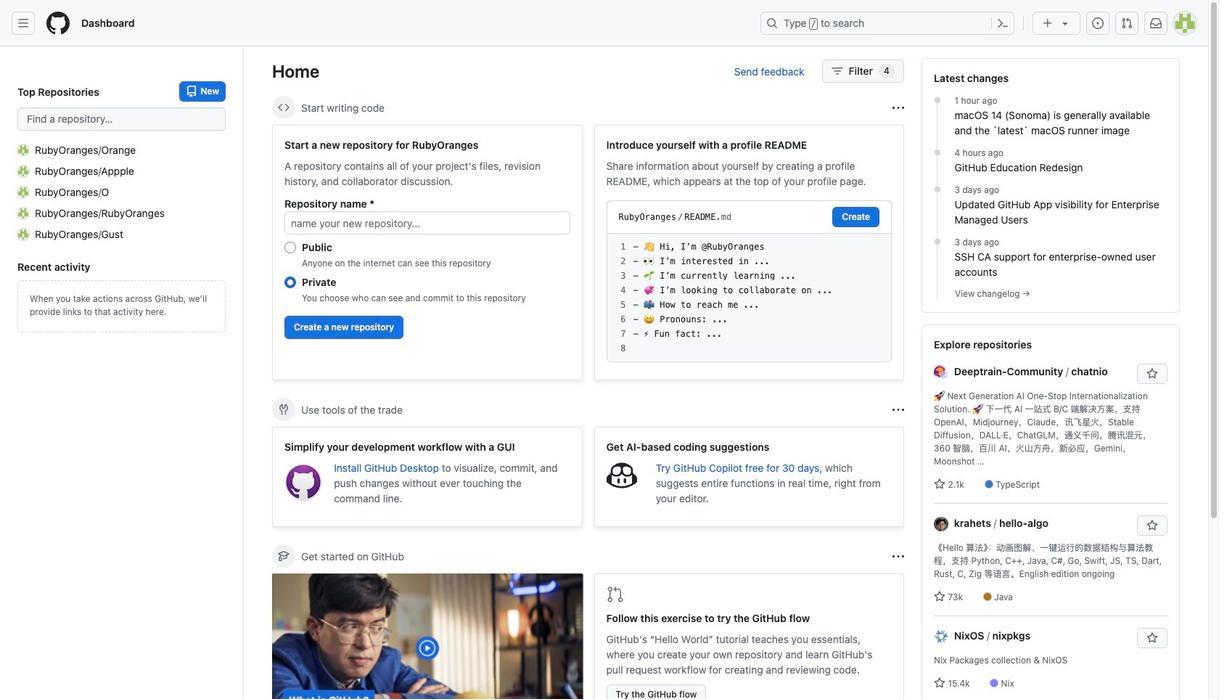 Task type: describe. For each thing, give the bounding box(es) containing it.
explore repositories navigation
[[922, 324, 1180, 699]]

issue opened image
[[1092, 17, 1104, 29]]

why am i seeing this? image for get ai-based coding suggestions element
[[893, 404, 904, 416]]

3 dot fill image from the top
[[932, 184, 943, 195]]

get ai-based coding suggestions element
[[594, 427, 904, 527]]

star this repository image for @krahets profile icon
[[1147, 520, 1158, 531]]

why am i seeing this? image for introduce yourself with a profile readme element
[[893, 102, 904, 114]]

orange image
[[17, 144, 29, 156]]

command palette image
[[997, 17, 1009, 29]]

star image for @krahets profile icon
[[934, 591, 946, 602]]

@krahets profile image
[[934, 517, 949, 532]]

mortar board image
[[278, 550, 290, 562]]

o image
[[17, 186, 29, 198]]

git pull request image inside try the github flow element
[[606, 586, 624, 603]]

try the github flow element
[[594, 573, 904, 699]]

@nixos profile image
[[934, 630, 949, 644]]

notifications image
[[1150, 17, 1162, 29]]

gust image
[[17, 228, 29, 240]]

introduce yourself with a profile readme element
[[594, 125, 904, 380]]

name your new repository... text field
[[285, 211, 570, 234]]

Top Repositories search field
[[17, 107, 226, 131]]

2 dot fill image from the top
[[932, 147, 943, 158]]

tools image
[[278, 404, 290, 415]]

1 dot fill image from the top
[[932, 94, 943, 106]]

@deeptrain-community profile image
[[934, 365, 949, 380]]

code image
[[278, 102, 290, 113]]



Task type: vqa. For each thing, say whether or not it's contained in the screenshot.
cell
no



Task type: locate. For each thing, give the bounding box(es) containing it.
1 star image from the top
[[934, 478, 946, 490]]

git pull request image
[[1121, 17, 1133, 29], [606, 586, 624, 603]]

2 star this repository image from the top
[[1147, 520, 1158, 531]]

rubyoranges image
[[17, 207, 29, 219]]

None submit
[[833, 207, 880, 227]]

star image up @nixos profile "icon"
[[934, 591, 946, 602]]

2 vertical spatial star this repository image
[[1147, 632, 1158, 644]]

dot fill image
[[932, 94, 943, 106], [932, 147, 943, 158], [932, 184, 943, 195], [932, 236, 943, 248]]

0 vertical spatial git pull request image
[[1121, 17, 1133, 29]]

3 why am i seeing this? image from the top
[[893, 551, 904, 562]]

1 star this repository image from the top
[[1147, 368, 1158, 380]]

star this repository image
[[1147, 368, 1158, 380], [1147, 520, 1158, 531], [1147, 632, 1158, 644]]

appple image
[[17, 165, 29, 177]]

3 star image from the top
[[934, 677, 946, 689]]

0 vertical spatial star image
[[934, 478, 946, 490]]

4 dot fill image from the top
[[932, 236, 943, 248]]

star image
[[934, 478, 946, 490], [934, 591, 946, 602], [934, 677, 946, 689]]

start a new repository element
[[272, 125, 583, 380]]

none submit inside introduce yourself with a profile readme element
[[833, 207, 880, 227]]

star image for @nixos profile "icon"
[[934, 677, 946, 689]]

explore element
[[922, 58, 1180, 699]]

2 why am i seeing this? image from the top
[[893, 404, 904, 416]]

homepage image
[[46, 12, 70, 35]]

filter image
[[831, 65, 843, 77]]

star this repository image for @deeptrain-community profile image
[[1147, 368, 1158, 380]]

what is github? image
[[272, 574, 582, 699]]

simplify your development workflow with a gui element
[[272, 427, 583, 527]]

1 vertical spatial git pull request image
[[606, 586, 624, 603]]

why am i seeing this? image for try the github flow element
[[893, 551, 904, 562]]

what is github? element
[[272, 573, 583, 699]]

triangle down image
[[1060, 17, 1071, 29]]

github desktop image
[[285, 463, 322, 501]]

2 vertical spatial why am i seeing this? image
[[893, 551, 904, 562]]

star this repository image for @nixos profile "icon"
[[1147, 632, 1158, 644]]

1 vertical spatial star image
[[934, 591, 946, 602]]

0 horizontal spatial git pull request image
[[606, 586, 624, 603]]

plus image
[[1042, 17, 1054, 29]]

1 vertical spatial why am i seeing this? image
[[893, 404, 904, 416]]

Find a repository… text field
[[17, 107, 226, 131]]

3 star this repository image from the top
[[1147, 632, 1158, 644]]

None radio
[[285, 242, 296, 253], [285, 277, 296, 288], [285, 242, 296, 253], [285, 277, 296, 288]]

why am i seeing this? image
[[893, 102, 904, 114], [893, 404, 904, 416], [893, 551, 904, 562]]

star image for @deeptrain-community profile image
[[934, 478, 946, 490]]

1 horizontal spatial git pull request image
[[1121, 17, 1133, 29]]

star image down @nixos profile "icon"
[[934, 677, 946, 689]]

2 star image from the top
[[934, 591, 946, 602]]

star image up @krahets profile icon
[[934, 478, 946, 490]]

2 vertical spatial star image
[[934, 677, 946, 689]]

1 why am i seeing this? image from the top
[[893, 102, 904, 114]]

0 vertical spatial star this repository image
[[1147, 368, 1158, 380]]

play image
[[419, 639, 436, 657]]

0 vertical spatial why am i seeing this? image
[[893, 102, 904, 114]]

1 vertical spatial star this repository image
[[1147, 520, 1158, 531]]



